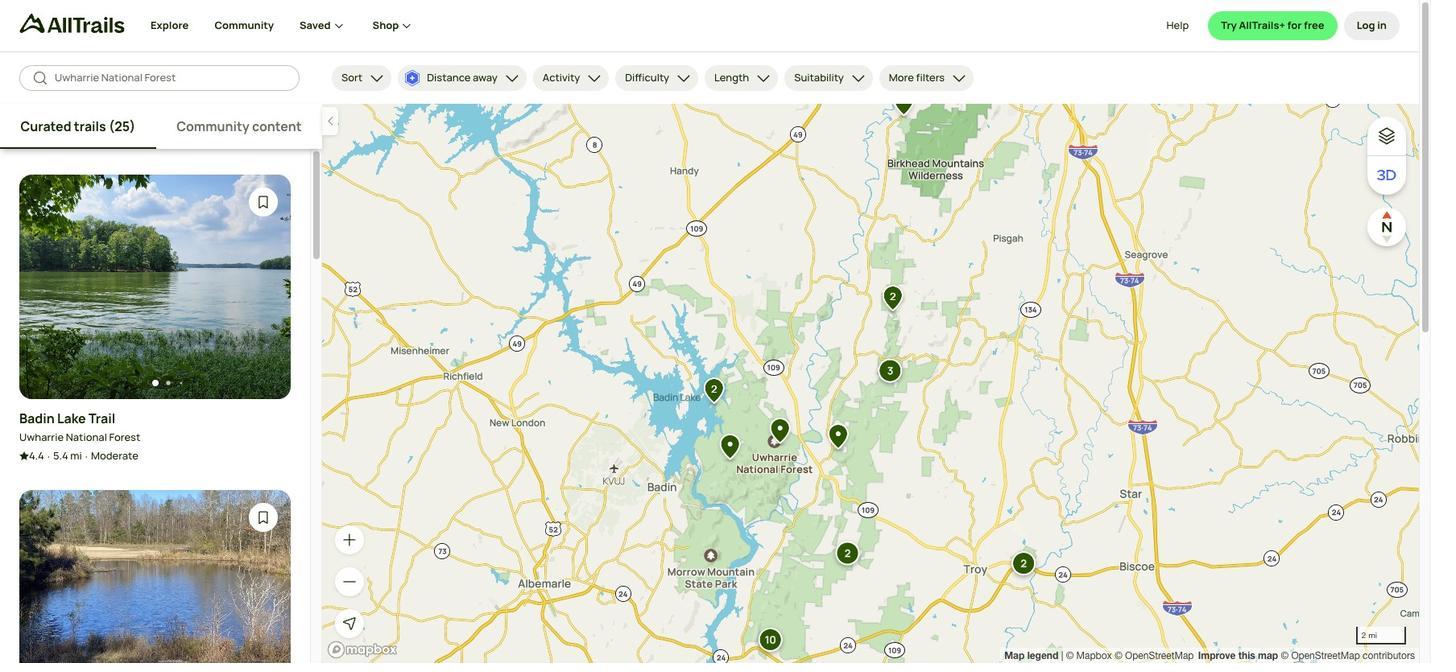 Task type: locate. For each thing, give the bounding box(es) containing it.
4.4
[[29, 449, 44, 463]]

1 navigate next image from the top
[[255, 279, 271, 295]]

1 horizontal spatial ·
[[85, 449, 88, 464]]

list containing map legend
[[1004, 648, 1415, 664]]

None search field
[[19, 65, 300, 91]]

mapbox
[[1076, 651, 1112, 662]]

openstreetmap
[[1125, 651, 1194, 662], [1291, 651, 1360, 662]]

0 vertical spatial navigate next image
[[255, 279, 271, 295]]

more
[[889, 70, 914, 85]]

· right "4.4"
[[47, 449, 50, 464]]

log in link
[[1344, 11, 1400, 40]]

© right map
[[1281, 651, 1289, 662]]

1 vertical spatial navigate previous image
[[39, 595, 55, 611]]

mi
[[70, 449, 82, 463], [1368, 631, 1377, 640]]

1 horizontal spatial mi
[[1368, 631, 1377, 640]]

map
[[1258, 650, 1278, 662]]

list
[[1004, 648, 1415, 664]]

for
[[1287, 18, 1302, 32]]

·
[[47, 449, 50, 464], [85, 449, 88, 464]]

1 navigate previous image from the top
[[39, 279, 55, 295]]

2 navigate next image from the top
[[255, 595, 271, 611]]

© mapbox link
[[1066, 651, 1112, 662]]

badin
[[19, 410, 55, 427]]

1 © from the left
[[1066, 651, 1074, 662]]

activity button
[[533, 65, 609, 91]]

community content
[[176, 118, 302, 135]]

current location image
[[341, 616, 358, 632]]

navigate next image for add to list image
[[255, 279, 271, 295]]

shop button
[[373, 0, 415, 52]]

try alltrails+ for free link
[[1208, 11, 1337, 40]]

lake
[[57, 410, 86, 427]]

mi right '5.4'
[[70, 449, 82, 463]]

community
[[215, 18, 274, 32], [176, 118, 249, 135]]

1 · from the left
[[47, 449, 50, 464]]

activity
[[543, 70, 580, 85]]

· down national on the bottom
[[85, 449, 88, 464]]

2 navigate previous image from the top
[[39, 595, 55, 611]]

openstreetmap right map
[[1291, 651, 1360, 662]]

sort button
[[332, 65, 392, 91]]

tab list
[[0, 104, 322, 149]]

close this dialog image
[[1376, 595, 1392, 611]]

community left saved
[[215, 18, 274, 32]]

log in
[[1357, 18, 1387, 32]]

mi right 2
[[1368, 631, 1377, 640]]

community inside "tab"
[[176, 118, 249, 135]]

filters
[[916, 70, 945, 85]]

map legend link
[[1004, 650, 1061, 662]]

(25)
[[109, 118, 136, 135]]

© right |
[[1066, 651, 1074, 662]]

dialog
[[0, 0, 1431, 664]]

shop link
[[373, 0, 415, 52]]

©
[[1066, 651, 1074, 662], [1115, 651, 1122, 662], [1281, 651, 1289, 662]]

try alltrails+ for free
[[1221, 18, 1324, 32]]

3 © from the left
[[1281, 651, 1289, 662]]

reset north and pitch image
[[1371, 211, 1403, 243]]

legend
[[1027, 650, 1058, 662]]

2 © from the left
[[1115, 651, 1122, 662]]

difficulty
[[625, 70, 669, 85]]

community left content
[[176, 118, 249, 135]]

map legend | © mapbox © openstreetmap improve this map © openstreetmap contributors
[[1004, 650, 1415, 662]]

1 vertical spatial community
[[176, 118, 249, 135]]

saved
[[300, 18, 331, 32]]

navigate next image
[[255, 279, 271, 295], [255, 595, 271, 611]]

0 horizontal spatial openstreetmap
[[1125, 651, 1194, 662]]

navigate previous image
[[39, 279, 55, 295], [39, 595, 55, 611]]

zoom map out image
[[341, 574, 358, 590]]

openstreetmap left improve
[[1125, 651, 1194, 662]]

tab list containing curated trails (25)
[[0, 104, 322, 149]]

0 vertical spatial mi
[[70, 449, 82, 463]]

2 mi
[[1362, 631, 1377, 640]]

2 horizontal spatial ©
[[1281, 651, 1289, 662]]

navigate previous image for add to list icon navigate next icon
[[39, 595, 55, 611]]

0 horizontal spatial mi
[[70, 449, 82, 463]]

0 horizontal spatial ©
[[1066, 651, 1074, 662]]

saved link
[[300, 0, 347, 52]]

© right mapbox at right bottom
[[1115, 651, 1122, 662]]

distance away button
[[398, 65, 526, 91]]

0 vertical spatial navigate previous image
[[39, 279, 55, 295]]

1 openstreetmap from the left
[[1125, 651, 1194, 662]]

2 openstreetmap from the left
[[1291, 651, 1360, 662]]

map region
[[322, 104, 1419, 664]]

map
[[1004, 650, 1025, 662]]

distance away
[[427, 70, 497, 85]]

curated trails (25)
[[20, 118, 136, 135]]

1 vertical spatial mi
[[1368, 631, 1377, 640]]

sort
[[341, 70, 363, 85]]

1 vertical spatial navigate next image
[[255, 595, 271, 611]]

1 horizontal spatial openstreetmap
[[1291, 651, 1360, 662]]

0 vertical spatial community
[[215, 18, 274, 32]]

log
[[1357, 18, 1375, 32]]

curated
[[20, 118, 71, 135]]

1 horizontal spatial ©
[[1115, 651, 1122, 662]]

explore
[[151, 18, 189, 32]]

0 horizontal spatial ·
[[47, 449, 50, 464]]

mi inside 4.4 · 5.4 mi · moderate
[[70, 449, 82, 463]]



Task type: describe. For each thing, give the bounding box(es) containing it.
|
[[1061, 651, 1063, 662]]

more filters
[[889, 70, 945, 85]]

forest
[[109, 430, 140, 444]]

length
[[714, 70, 749, 85]]

map options image
[[1377, 126, 1396, 146]]

saved button
[[300, 0, 373, 52]]

add to list image
[[255, 194, 271, 210]]

community for community content
[[176, 118, 249, 135]]

national
[[66, 430, 107, 444]]

moderate
[[91, 449, 138, 463]]

uwharrie national forest link
[[19, 430, 140, 445]]

this
[[1238, 650, 1255, 662]]

add to list image
[[255, 510, 271, 526]]

navigate next image for add to list icon
[[255, 595, 271, 611]]

zoom map in image
[[341, 532, 358, 548]]

2 · from the left
[[85, 449, 88, 464]]

4.4 · 5.4 mi · moderate
[[29, 449, 138, 464]]

alltrails image
[[19, 14, 125, 33]]

away
[[473, 70, 497, 85]]

length button
[[705, 65, 778, 91]]

© openstreetmap contributors link
[[1281, 651, 1415, 662]]

suitability button
[[785, 65, 873, 91]]

free
[[1304, 18, 1324, 32]]

improve this map link
[[1198, 650, 1278, 662]]

improve
[[1198, 650, 1236, 662]]

help link
[[1167, 11, 1189, 40]]

in
[[1377, 18, 1387, 32]]

trails
[[74, 118, 106, 135]]

badin lake trail uwharrie national forest
[[19, 410, 140, 444]]

shop
[[373, 18, 399, 32]]

trail
[[89, 410, 115, 427]]

enable 3d map image
[[1377, 166, 1396, 185]]

community content tab
[[156, 104, 322, 149]]

uwharrie
[[19, 430, 64, 444]]

community link
[[215, 0, 274, 52]]

difficulty button
[[615, 65, 698, 91]]

distance
[[427, 70, 471, 85]]

alltrails+
[[1239, 18, 1285, 32]]

curated trails (25) tab
[[0, 104, 156, 149]]

navigate previous image for add to list image navigate next icon
[[39, 279, 55, 295]]

try
[[1221, 18, 1237, 32]]

2
[[1362, 631, 1366, 640]]

help
[[1167, 18, 1189, 32]]

contributors
[[1363, 651, 1415, 662]]

Uwharrie National Forest field
[[55, 70, 287, 86]]

5.4
[[53, 449, 68, 463]]

more filters button
[[879, 65, 974, 91]]

suitability
[[794, 70, 844, 85]]

© openstreetmap link
[[1115, 651, 1194, 662]]

content
[[252, 118, 302, 135]]

explore link
[[151, 0, 189, 52]]

community for community
[[215, 18, 274, 32]]

alltrails link
[[19, 14, 151, 40]]



Task type: vqa. For each thing, say whether or not it's contained in the screenshot.
2nd Dismiss icon from the bottom
no



